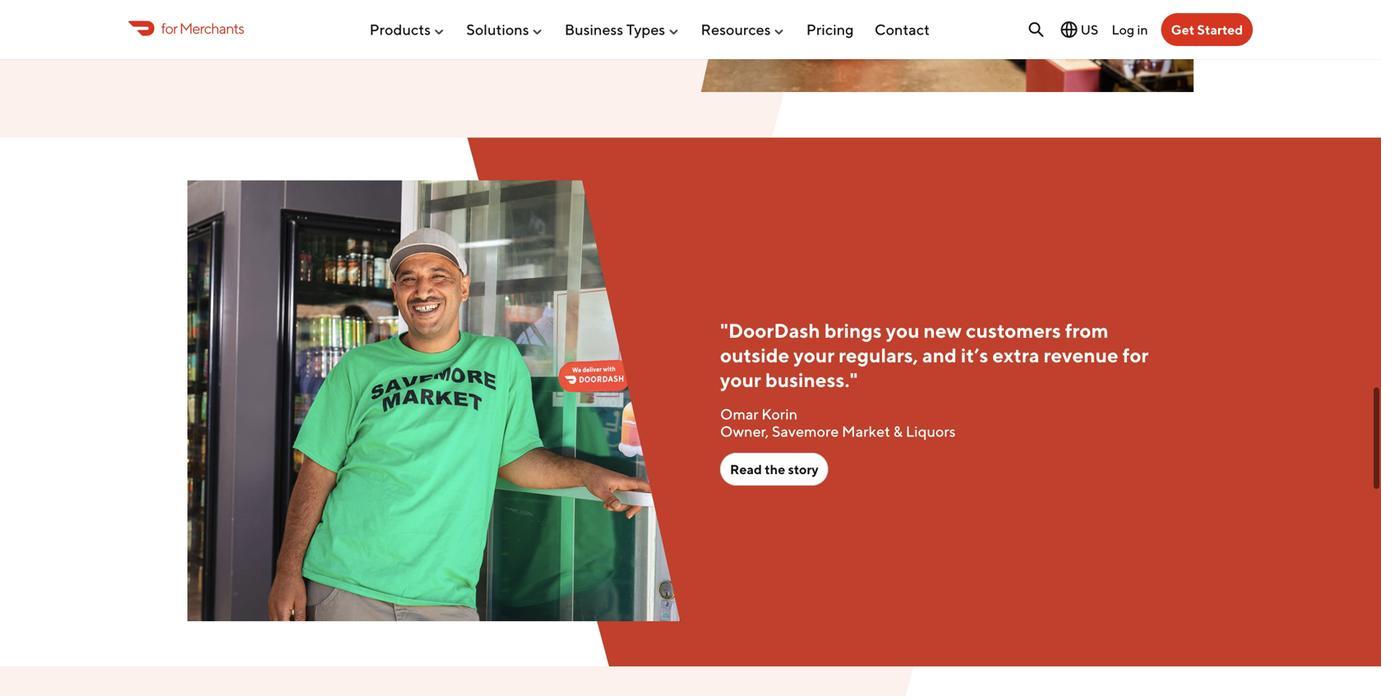 Task type: locate. For each thing, give the bounding box(es) containing it.
business types
[[565, 21, 665, 38]]

your down outside
[[720, 368, 761, 392]]

0 horizontal spatial for
[[161, 19, 177, 37]]

contact
[[875, 21, 930, 38]]

1 horizontal spatial for
[[1123, 344, 1149, 367]]

and
[[922, 344, 957, 367]]

read
[[730, 462, 762, 477]]

regulars,
[[839, 344, 918, 367]]

contact link
[[875, 14, 930, 45]]

0 vertical spatial your
[[794, 344, 835, 367]]

for
[[161, 19, 177, 37], [1123, 344, 1149, 367]]

0 horizontal spatial your
[[720, 368, 761, 392]]

for left merchants
[[161, 19, 177, 37]]

for right the revenue
[[1123, 344, 1149, 367]]

for merchants
[[161, 19, 244, 37]]

it's
[[961, 344, 989, 367]]

omar
[[720, 405, 759, 423]]

corkscrew johnny's interior picking out alcohol image
[[701, 0, 1194, 92]]

1 vertical spatial your
[[720, 368, 761, 392]]

business types link
[[565, 14, 680, 45]]

get
[[1171, 22, 1195, 37]]

business."
[[765, 368, 858, 392]]

resources link
[[701, 14, 786, 45]]

revenue
[[1044, 344, 1119, 367]]

savemore market & liquors owner image
[[187, 180, 681, 621]]

liquors
[[906, 422, 956, 440]]

from
[[1065, 319, 1109, 343]]

get started button
[[1161, 13, 1253, 46]]

new
[[924, 319, 962, 343]]

pricing link
[[807, 14, 854, 45]]

solutions
[[466, 21, 529, 38]]

korin
[[762, 405, 798, 423]]

omar korin owner, savemore market & liquors
[[720, 405, 956, 440]]

globe line image
[[1059, 20, 1079, 39]]

1 vertical spatial for
[[1123, 344, 1149, 367]]

the
[[765, 462, 786, 477]]

your up business."
[[794, 344, 835, 367]]

for inside "doordash brings you new customers from outside your regulars, and it's extra revenue for your business."
[[1123, 344, 1149, 367]]

your
[[794, 344, 835, 367], [720, 368, 761, 392]]

products link
[[370, 14, 446, 45]]

types
[[626, 21, 665, 38]]

log in
[[1112, 22, 1148, 37]]



Task type: describe. For each thing, give the bounding box(es) containing it.
merchants
[[179, 19, 244, 37]]

read the story
[[730, 462, 819, 477]]

brings
[[824, 319, 882, 343]]

get started
[[1171, 22, 1243, 37]]

resources
[[701, 21, 771, 38]]

started
[[1197, 22, 1243, 37]]

customers
[[966, 319, 1061, 343]]

read the story link
[[720, 453, 829, 486]]

products
[[370, 21, 431, 38]]

"doordash brings you new customers from outside your regulars, and it's extra revenue for your business."
[[720, 319, 1149, 392]]

pricing
[[807, 21, 854, 38]]

owner,
[[720, 422, 769, 440]]

business
[[565, 21, 623, 38]]

log
[[1112, 22, 1135, 37]]

solutions link
[[466, 14, 544, 45]]

extra
[[993, 344, 1040, 367]]

0 vertical spatial for
[[161, 19, 177, 37]]

log in link
[[1112, 22, 1148, 37]]

outside
[[720, 344, 790, 367]]

you
[[886, 319, 920, 343]]

&
[[893, 422, 903, 440]]

market
[[842, 422, 890, 440]]

in
[[1137, 22, 1148, 37]]

savemore
[[772, 422, 839, 440]]

us
[[1081, 22, 1099, 37]]

story
[[788, 462, 819, 477]]

1 horizontal spatial your
[[794, 344, 835, 367]]

for merchants link
[[128, 17, 244, 39]]

"doordash
[[720, 319, 820, 343]]



Task type: vqa. For each thing, say whether or not it's contained in the screenshot.
Connect
no



